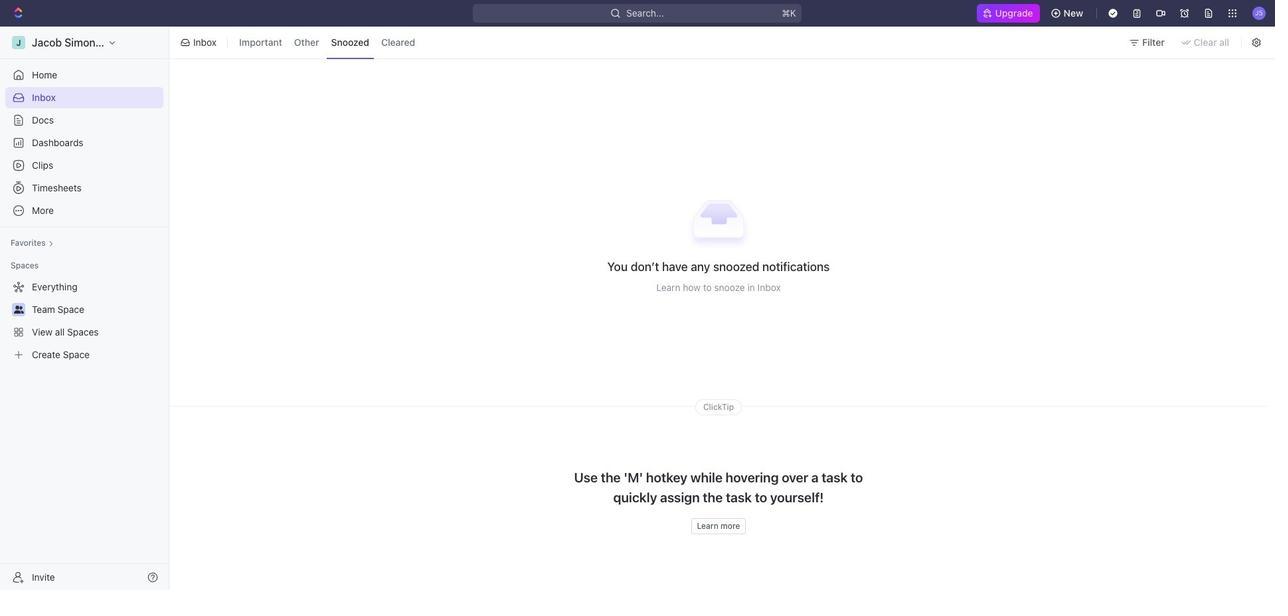 Task type: locate. For each thing, give the bounding box(es) containing it.
tree
[[5, 276, 163, 365]]

tab list
[[232, 24, 423, 61]]



Task type: describe. For each thing, give the bounding box(es) containing it.
sidebar navigation
[[0, 27, 172, 590]]

user group image
[[14, 306, 24, 314]]

tree inside sidebar navigation
[[5, 276, 163, 365]]

jacob simon's workspace, , element
[[12, 36, 25, 49]]



Task type: vqa. For each thing, say whether or not it's contained in the screenshot.
INBOX "Link"
no



